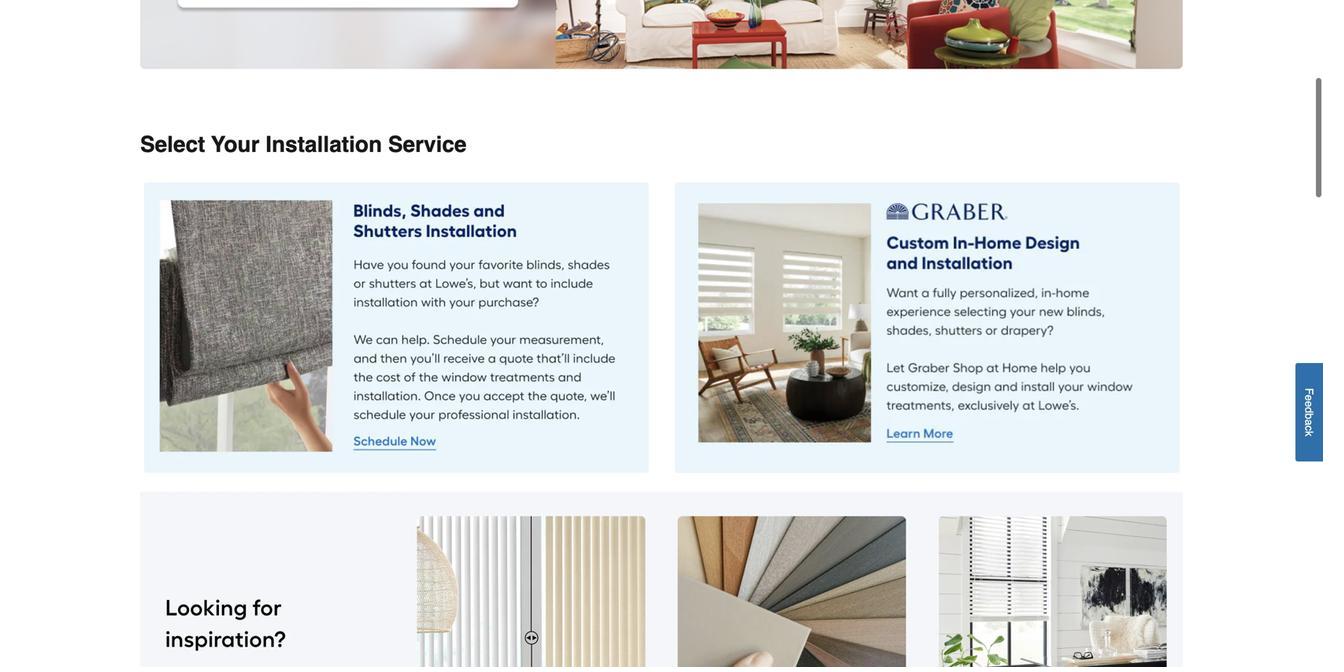 Task type: describe. For each thing, give the bounding box(es) containing it.
service
[[388, 132, 467, 157]]

f
[[1303, 388, 1316, 395]]

we can install your window treatments. image
[[140, 0, 1183, 69]]

blinds, shades and shutters installation. image
[[143, 182, 649, 473]]

select your installation service
[[140, 132, 467, 157]]

blinds visualizer. image
[[401, 492, 662, 667]]

d
[[1303, 407, 1316, 413]]

f e e d b a c k button
[[1296, 363, 1323, 462]]

a
[[1303, 420, 1316, 426]]



Task type: locate. For each thing, give the bounding box(es) containing it.
looking for inspiration? find what you need to choose the right window treatments for your home. image
[[140, 492, 401, 667]]

f e e d b a c k
[[1303, 388, 1316, 437]]

1 e from the top
[[1303, 395, 1316, 401]]

2 e from the top
[[1303, 401, 1316, 407]]

your
[[211, 132, 260, 157]]

shop swatches. image
[[662, 492, 922, 667]]

graber custom in-home design and installation. image
[[674, 182, 1180, 473]]

e up b
[[1303, 401, 1316, 407]]

k
[[1303, 431, 1316, 437]]

e up d
[[1303, 395, 1316, 401]]

installation
[[266, 132, 382, 157]]

b
[[1303, 413, 1316, 420]]

e
[[1303, 395, 1316, 401], [1303, 401, 1316, 407]]

select
[[140, 132, 205, 157]]

browse custom blinds. image
[[922, 492, 1183, 667]]

c
[[1303, 426, 1316, 431]]



Task type: vqa. For each thing, say whether or not it's contained in the screenshot.
arrow right image inside the SHOP ALL DEPARTMENTS link
no



